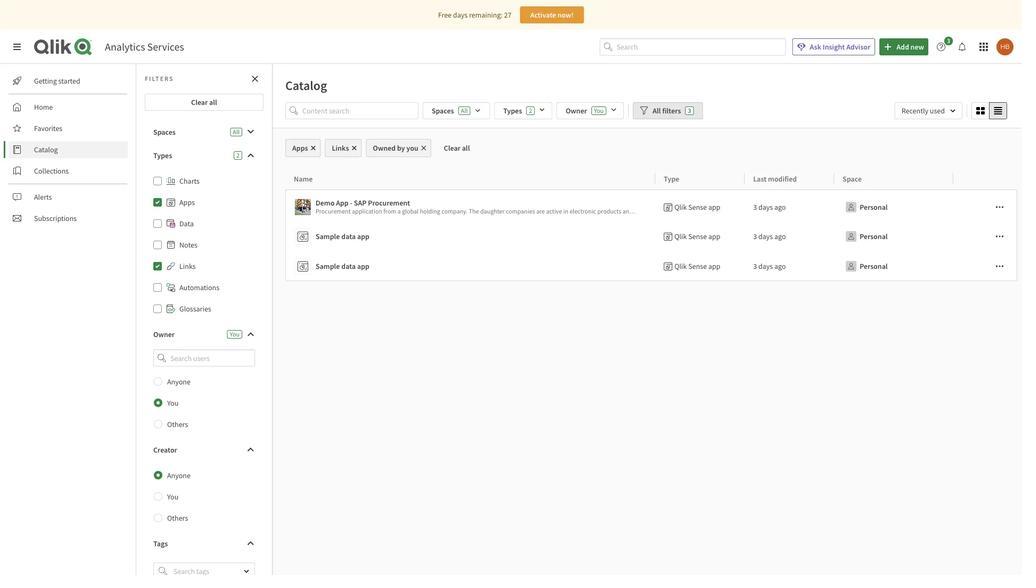 Task type: describe. For each thing, give the bounding box(es) containing it.
1 from from the left
[[384, 207, 396, 215]]

pharmaceutical
[[713, 207, 755, 215]]

in
[[563, 207, 568, 215]]

types inside 'filters' region
[[503, 106, 522, 116]]

2 personal button from the top
[[843, 228, 890, 245]]

ago for 3 days ago button corresponding to second personal button from the bottom of the page
[[775, 232, 786, 241]]

0 horizontal spatial all
[[209, 97, 217, 107]]

qlik for sample data app button for 3 days ago button corresponding to 1st personal button from the bottom of the page
[[675, 261, 687, 271]]

0 horizontal spatial apps
[[179, 198, 195, 207]]

notes
[[179, 240, 197, 250]]

holding
[[420, 207, 440, 215]]

you inside owner option group
[[167, 398, 179, 408]]

global
[[402, 207, 419, 215]]

recently
[[902, 106, 929, 116]]

you inside 'filters' region
[[594, 106, 604, 115]]

more actions image for cell for 1st personal button from the top of the page
[[996, 203, 1004, 211]]

qlik sense app for sample data app button corresponding to 3 days ago button corresponding to second personal button from the bottom of the page
[[675, 232, 721, 241]]

activate
[[530, 10, 556, 20]]

ago for 3 days ago button corresponding to 1st personal button from the bottom of the page
[[775, 261, 786, 271]]

days for 3 days ago button corresponding to 1st personal button from the bottom of the page
[[759, 261, 773, 271]]

3 days ago cell for 3rd qlik sense app "cell" from the bottom of the page
[[745, 190, 834, 221]]

tags button
[[145, 535, 264, 552]]

application
[[352, 207, 382, 215]]

collections
[[34, 166, 69, 176]]

1 qlik sense app from the top
[[675, 202, 721, 212]]

sample data app for sample data app button corresponding to 3 days ago button corresponding to second personal button from the bottom of the page
[[316, 232, 369, 241]]

companies
[[506, 207, 535, 215]]

days for 1st personal button from the top of the page's 3 days ago button
[[759, 202, 773, 212]]

Recently used field
[[895, 102, 963, 119]]

space
[[843, 174, 862, 183]]

analytics services element
[[105, 40, 184, 54]]

3 button
[[933, 37, 956, 55]]

alerts link
[[9, 188, 128, 206]]

2 from from the left
[[811, 207, 824, 215]]

2 a from the left
[[825, 207, 828, 215]]

owned by you button
[[366, 139, 431, 157]]

alerts
[[34, 192, 52, 202]]

catalog inside "link"
[[34, 145, 58, 154]]

personal cell for 1st personal button from the bottom of the page cell
[[834, 251, 954, 281]]

creator button
[[145, 441, 264, 458]]

tags
[[153, 539, 168, 548]]

cell for second personal button from the bottom of the page
[[954, 221, 1018, 251]]

app for 1st personal button from the top of the page's 3 days ago button
[[709, 202, 721, 212]]

data
[[179, 219, 194, 228]]

daughter
[[480, 207, 505, 215]]

cell for 1st personal button from the top of the page
[[954, 190, 1018, 221]]

qlik sense app for sample data app button for 3 days ago button corresponding to 1st personal button from the bottom of the page
[[675, 261, 721, 271]]

to
[[666, 207, 672, 215]]

27
[[504, 10, 512, 20]]

creator
[[153, 445, 177, 454]]

sample for sample data app button for 3 days ago button corresponding to 1st personal button from the bottom of the page
[[316, 261, 340, 271]]

etc.
[[757, 207, 766, 215]]

activate now!
[[530, 10, 574, 20]]

3 days ago button for 1st personal button from the top of the page
[[753, 199, 786, 216]]

getting
[[34, 76, 57, 86]]

close sidebar menu image
[[13, 43, 21, 51]]

sample for sample data app button corresponding to 3 days ago button corresponding to second personal button from the bottom of the page
[[316, 232, 340, 241]]

3 for 3 days ago button corresponding to second personal button from the bottom of the page
[[753, 232, 757, 241]]

apps inside button
[[292, 143, 308, 153]]

1 horizontal spatial all
[[462, 143, 470, 153]]

sample data app button for 3 days ago button corresponding to 1st personal button from the bottom of the page
[[294, 256, 651, 277]]

subscriptions
[[34, 213, 77, 223]]

owned by you
[[373, 143, 418, 153]]

free
[[438, 10, 452, 20]]

3 days ago for 3 days ago button corresponding to second personal button from the bottom of the page
[[753, 232, 786, 241]]

1 vertical spatial 2
[[236, 151, 240, 159]]

clear all for right 'clear all' button
[[444, 143, 470, 153]]

1 and from the left
[[623, 207, 633, 215]]

electronic
[[570, 207, 596, 215]]

spaces inside 'filters' region
[[432, 106, 454, 116]]

0 vertical spatial catalog
[[285, 77, 327, 93]]

automotive
[[634, 207, 665, 215]]

chemicals
[[673, 207, 701, 215]]

data inside demo app - sap procurement procurement application from a global holding company. the daughter companies are active in electronic products and automotive to chemicals and pharmaceutical etc. the data comes from a sap bw system.
[[779, 207, 791, 215]]

remaining:
[[469, 10, 503, 20]]

new
[[911, 42, 924, 52]]

free days remaining: 27
[[438, 10, 512, 20]]

1 horizontal spatial clear all button
[[435, 139, 478, 157]]

0 horizontal spatial links
[[179, 261, 196, 271]]

last
[[753, 174, 767, 183]]

all filters
[[653, 106, 681, 116]]

0 vertical spatial clear all button
[[145, 94, 264, 111]]

by
[[397, 143, 405, 153]]

insight
[[823, 42, 845, 52]]

catalog link
[[9, 141, 128, 158]]

filters region
[[273, 100, 1022, 128]]

favorites link
[[9, 120, 128, 137]]

switch view group
[[972, 102, 1007, 119]]

data for sample data app button for 3 days ago button corresponding to 1st personal button from the bottom of the page
[[341, 261, 356, 271]]

qlik sense app cell for sample data app button corresponding to 3 days ago button corresponding to second personal button from the bottom of the page
[[655, 221, 745, 251]]

system.
[[851, 207, 871, 215]]

filters
[[662, 106, 681, 116]]

subscriptions link
[[9, 210, 128, 227]]

personal cell for second personal button from the bottom of the page's cell
[[834, 221, 954, 251]]

ask insight advisor
[[810, 42, 871, 52]]

personal for 1st personal button from the bottom of the page
[[860, 261, 888, 271]]

owner inside 'filters' region
[[566, 106, 587, 116]]

1 vertical spatial owner
[[153, 330, 175, 339]]

more actions image for 1st personal button from the bottom of the page cell
[[996, 262, 1004, 270]]

charts
[[179, 176, 200, 186]]

anyone for owner option group
[[167, 377, 191, 386]]

started
[[58, 76, 80, 86]]

2 inside 'filters' region
[[529, 106, 532, 115]]

activate now! link
[[520, 6, 584, 23]]

modified
[[768, 174, 797, 183]]

demo
[[316, 198, 335, 208]]

0 horizontal spatial procurement
[[316, 207, 351, 215]]

days for 3 days ago button corresponding to second personal button from the bottom of the page
[[759, 232, 773, 241]]

1 personal button from the top
[[843, 199, 890, 216]]

are
[[536, 207, 545, 215]]

3 days ago cell for sample data app button for 3 days ago button corresponding to 1st personal button from the bottom of the page's qlik sense app "cell"
[[745, 251, 834, 281]]

more actions image
[[996, 232, 1004, 241]]

sample data app for sample data app button for 3 days ago button corresponding to 1st personal button from the bottom of the page
[[316, 261, 369, 271]]

glossaries
[[179, 304, 211, 314]]

analytics services
[[105, 40, 184, 54]]

links inside button
[[332, 143, 349, 153]]

getting started
[[34, 76, 80, 86]]

owned
[[373, 143, 396, 153]]



Task type: vqa. For each thing, say whether or not it's contained in the screenshot.
Anyone within the Owner option group
yes



Task type: locate. For each thing, give the bounding box(es) containing it.
favorites
[[34, 124, 62, 133]]

2 horizontal spatial all
[[653, 106, 661, 116]]

1 horizontal spatial types
[[503, 106, 522, 116]]

1 horizontal spatial all
[[461, 106, 468, 115]]

2 and from the left
[[702, 207, 712, 215]]

apps
[[292, 143, 308, 153], [179, 198, 195, 207]]

1 vertical spatial clear all
[[444, 143, 470, 153]]

from left global
[[384, 207, 396, 215]]

owner
[[566, 106, 587, 116], [153, 330, 175, 339]]

anyone for creator 'option group'
[[167, 470, 191, 480]]

3 days ago for 1st personal button from the top of the page's 3 days ago button
[[753, 202, 786, 212]]

2 vertical spatial 3 days ago
[[753, 261, 786, 271]]

filters
[[145, 75, 174, 83]]

qlik
[[675, 202, 687, 212], [675, 232, 687, 241], [675, 261, 687, 271]]

0 horizontal spatial and
[[623, 207, 633, 215]]

Search tags text field
[[171, 563, 234, 575]]

procurement
[[368, 198, 410, 208], [316, 207, 351, 215]]

sample data app button for 3 days ago button corresponding to second personal button from the bottom of the page
[[294, 226, 651, 247]]

1 vertical spatial qlik sense app
[[675, 232, 721, 241]]

1 vertical spatial others
[[167, 513, 188, 523]]

owner option group
[[145, 371, 264, 435]]

1 vertical spatial sample data app button
[[294, 256, 651, 277]]

cell for 1st personal button from the bottom of the page
[[954, 251, 1018, 281]]

1 sample data app from the top
[[316, 232, 369, 241]]

1 horizontal spatial links
[[332, 143, 349, 153]]

1 sample data app button from the top
[[294, 226, 651, 247]]

2 vertical spatial qlik
[[675, 261, 687, 271]]

0 vertical spatial others
[[167, 419, 188, 429]]

type
[[664, 174, 679, 183]]

1 horizontal spatial catalog
[[285, 77, 327, 93]]

products
[[598, 207, 621, 215]]

sample
[[316, 232, 340, 241], [316, 261, 340, 271]]

qlik sense app cell for sample data app button for 3 days ago button corresponding to 1st personal button from the bottom of the page
[[655, 251, 745, 281]]

0 vertical spatial data
[[779, 207, 791, 215]]

0 vertical spatial qlik sense app
[[675, 202, 721, 212]]

sense for 3 days ago button corresponding to second personal button from the bottom of the page
[[688, 232, 707, 241]]

3 personal from the top
[[860, 261, 888, 271]]

2 3 days ago cell from the top
[[745, 221, 834, 251]]

howard brown image
[[997, 38, 1014, 55]]

1 horizontal spatial apps
[[292, 143, 308, 153]]

1 vertical spatial 3 days ago
[[753, 232, 786, 241]]

0 vertical spatial personal button
[[843, 199, 890, 216]]

add new
[[897, 42, 924, 52]]

0 vertical spatial all
[[209, 97, 217, 107]]

search tags image
[[159, 567, 167, 575]]

2 more actions image from the top
[[996, 262, 1004, 270]]

1 vertical spatial sample data app
[[316, 261, 369, 271]]

1 qlik from the top
[[675, 202, 687, 212]]

sample data app button
[[294, 226, 651, 247], [294, 256, 651, 277]]

1 3 days ago button from the top
[[753, 199, 786, 216]]

0 vertical spatial qlik
[[675, 202, 687, 212]]

ask
[[810, 42, 821, 52]]

1 horizontal spatial owner
[[566, 106, 587, 116]]

you
[[594, 106, 604, 115], [230, 330, 240, 338], [167, 398, 179, 408], [167, 492, 179, 501]]

1 vertical spatial sample
[[316, 261, 340, 271]]

others up creator
[[167, 419, 188, 429]]

home link
[[9, 98, 128, 116]]

0 vertical spatial anyone
[[167, 377, 191, 386]]

0 vertical spatial owner
[[566, 106, 587, 116]]

clear all for top 'clear all' button
[[191, 97, 217, 107]]

2 sample data app button from the top
[[294, 256, 651, 277]]

0 vertical spatial types
[[503, 106, 522, 116]]

1 horizontal spatial spaces
[[432, 106, 454, 116]]

procurement right qlik sense app 'image'
[[316, 207, 351, 215]]

3 days ago
[[753, 202, 786, 212], [753, 232, 786, 241], [753, 261, 786, 271]]

1 a from the left
[[398, 207, 401, 215]]

0 vertical spatial spaces
[[432, 106, 454, 116]]

0 vertical spatial clear
[[191, 97, 208, 107]]

3 ago from the top
[[775, 261, 786, 271]]

others for creator 'option group'
[[167, 513, 188, 523]]

2 sample from the top
[[316, 261, 340, 271]]

a left bw
[[825, 207, 828, 215]]

sense for 1st personal button from the top of the page's 3 days ago button
[[688, 202, 707, 212]]

1 vertical spatial links
[[179, 261, 196, 271]]

1 personal from the top
[[860, 202, 888, 212]]

0 vertical spatial sample data app button
[[294, 226, 651, 247]]

0 vertical spatial personal
[[860, 202, 888, 212]]

0 horizontal spatial the
[[469, 207, 479, 215]]

3 qlik sense app from the top
[[675, 261, 721, 271]]

0 horizontal spatial sap
[[354, 198, 367, 208]]

1 cell from the top
[[954, 190, 1018, 221]]

from
[[384, 207, 396, 215], [811, 207, 824, 215]]

2 anyone from the top
[[167, 470, 191, 480]]

1 horizontal spatial clear all
[[444, 143, 470, 153]]

2 vertical spatial sense
[[688, 261, 707, 271]]

1 vertical spatial sense
[[688, 232, 707, 241]]

search tags element
[[159, 567, 167, 575]]

getting started link
[[9, 72, 128, 89]]

the right etc.
[[768, 207, 778, 215]]

1 horizontal spatial sap
[[829, 207, 840, 215]]

2 ago from the top
[[775, 232, 786, 241]]

apps button
[[285, 139, 321, 157]]

qlik for sample data app button corresponding to 3 days ago button corresponding to second personal button from the bottom of the page
[[675, 232, 687, 241]]

2 vertical spatial qlik sense app
[[675, 261, 721, 271]]

1 horizontal spatial 2
[[529, 106, 532, 115]]

active
[[546, 207, 562, 215]]

1 vertical spatial all
[[462, 143, 470, 153]]

2 personal cell from the top
[[834, 221, 954, 251]]

home
[[34, 102, 53, 112]]

name
[[294, 174, 313, 183]]

1 horizontal spatial procurement
[[368, 198, 410, 208]]

0 vertical spatial ago
[[775, 202, 786, 212]]

3 3 days ago from the top
[[753, 261, 786, 271]]

a left global
[[398, 207, 401, 215]]

personal button
[[843, 199, 890, 216], [843, 228, 890, 245], [843, 258, 890, 275]]

1 horizontal spatial clear
[[444, 143, 461, 153]]

1 others from the top
[[167, 419, 188, 429]]

3 for 1st personal button from the top of the page's 3 days ago button
[[753, 202, 757, 212]]

sap
[[354, 198, 367, 208], [829, 207, 840, 215]]

bw
[[841, 207, 850, 215]]

1 horizontal spatial a
[[825, 207, 828, 215]]

all
[[653, 106, 661, 116], [461, 106, 468, 115], [233, 128, 240, 136]]

0 horizontal spatial clear all button
[[145, 94, 264, 111]]

1 sample from the top
[[316, 232, 340, 241]]

0 horizontal spatial clear
[[191, 97, 208, 107]]

personal for 1st personal button from the top of the page
[[860, 202, 888, 212]]

0 horizontal spatial all
[[233, 128, 240, 136]]

3 days ago button for second personal button from the bottom of the page
[[753, 228, 786, 245]]

from right 'comes'
[[811, 207, 824, 215]]

apps up the data
[[179, 198, 195, 207]]

recently used
[[902, 106, 945, 116]]

app
[[336, 198, 349, 208]]

None field
[[145, 349, 264, 367]]

you inside creator 'option group'
[[167, 492, 179, 501]]

more actions image
[[996, 203, 1004, 211], [996, 262, 1004, 270]]

comes
[[792, 207, 809, 215]]

app for 3 days ago button corresponding to second personal button from the bottom of the page
[[709, 232, 721, 241]]

qlik sense app image
[[295, 199, 311, 215]]

others for owner option group
[[167, 419, 188, 429]]

and
[[623, 207, 633, 215], [702, 207, 712, 215]]

3 qlik sense app cell from the top
[[655, 251, 745, 281]]

open image
[[243, 568, 250, 574]]

links button
[[325, 139, 362, 157]]

more actions image down more actions image
[[996, 262, 1004, 270]]

used
[[930, 106, 945, 116]]

3 days ago cell for qlik sense app "cell" corresponding to sample data app button corresponding to 3 days ago button corresponding to second personal button from the bottom of the page
[[745, 221, 834, 251]]

apps up name
[[292, 143, 308, 153]]

0 vertical spatial more actions image
[[996, 203, 1004, 211]]

clear all
[[191, 97, 217, 107], [444, 143, 470, 153]]

a
[[398, 207, 401, 215], [825, 207, 828, 215]]

0 vertical spatial clear all
[[191, 97, 217, 107]]

3 personal button from the top
[[843, 258, 890, 275]]

navigation pane element
[[0, 68, 136, 231]]

sap right '-'
[[354, 198, 367, 208]]

cell
[[954, 190, 1018, 221], [954, 221, 1018, 251], [954, 251, 1018, 281]]

1 horizontal spatial from
[[811, 207, 824, 215]]

add new button
[[880, 38, 929, 55]]

2 sample data app from the top
[[316, 261, 369, 271]]

others up tags
[[167, 513, 188, 523]]

ago
[[775, 202, 786, 212], [775, 232, 786, 241], [775, 261, 786, 271]]

demo app - sap procurement procurement application from a global holding company. the daughter companies are active in electronic products and automotive to chemicals and pharmaceutical etc. the data comes from a sap bw system.
[[316, 198, 871, 215]]

now!
[[558, 10, 574, 20]]

you
[[407, 143, 418, 153]]

searchbar element
[[600, 38, 786, 56]]

3 cell from the top
[[954, 251, 1018, 281]]

the left daughter
[[469, 207, 479, 215]]

3 for 3 days ago button corresponding to 1st personal button from the bottom of the page
[[753, 261, 757, 271]]

0 horizontal spatial catalog
[[34, 145, 58, 154]]

clear all button right the you
[[435, 139, 478, 157]]

3 days ago button for 1st personal button from the bottom of the page
[[753, 258, 786, 275]]

0 vertical spatial 2
[[529, 106, 532, 115]]

links right 'apps' button
[[332, 143, 349, 153]]

0 horizontal spatial spaces
[[153, 127, 176, 137]]

2 the from the left
[[768, 207, 778, 215]]

personal cell for cell for 1st personal button from the top of the page
[[834, 190, 954, 221]]

3
[[947, 37, 950, 45], [688, 106, 691, 115], [753, 202, 757, 212], [753, 232, 757, 241], [753, 261, 757, 271]]

1 vertical spatial clear all button
[[435, 139, 478, 157]]

analytics
[[105, 40, 145, 54]]

1 vertical spatial clear
[[444, 143, 461, 153]]

others
[[167, 419, 188, 429], [167, 513, 188, 523]]

days
[[453, 10, 468, 20], [759, 202, 773, 212], [759, 232, 773, 241], [759, 261, 773, 271]]

types
[[503, 106, 522, 116], [153, 151, 172, 160]]

ask insight advisor button
[[792, 38, 875, 55]]

1 vertical spatial ago
[[775, 232, 786, 241]]

and right "products"
[[623, 207, 633, 215]]

1 horizontal spatial and
[[702, 207, 712, 215]]

2 sense from the top
[[688, 232, 707, 241]]

0 horizontal spatial clear all
[[191, 97, 217, 107]]

qlik sense app cell
[[655, 190, 745, 221], [655, 221, 745, 251], [655, 251, 745, 281]]

2 3 days ago from the top
[[753, 232, 786, 241]]

collections link
[[9, 162, 128, 179]]

0 vertical spatial sense
[[688, 202, 707, 212]]

links down notes
[[179, 261, 196, 271]]

Search users text field
[[168, 349, 242, 367]]

1 vertical spatial anyone
[[167, 470, 191, 480]]

2 vertical spatial ago
[[775, 261, 786, 271]]

automations
[[179, 283, 219, 292]]

app
[[709, 202, 721, 212], [357, 232, 369, 241], [709, 232, 721, 241], [357, 261, 369, 271], [709, 261, 721, 271]]

clear all button down filters
[[145, 94, 264, 111]]

2 qlik sense app cell from the top
[[655, 221, 745, 251]]

3 days ago button
[[753, 199, 786, 216], [753, 228, 786, 245], [753, 258, 786, 275]]

1 horizontal spatial the
[[768, 207, 778, 215]]

creator option group
[[145, 465, 264, 528]]

0 horizontal spatial a
[[398, 207, 401, 215]]

1 ago from the top
[[775, 202, 786, 212]]

more actions image up more actions image
[[996, 203, 1004, 211]]

data for sample data app button corresponding to 3 days ago button corresponding to second personal button from the bottom of the page
[[341, 232, 356, 241]]

3 personal cell from the top
[[834, 251, 954, 281]]

3 inside 'filters' region
[[688, 106, 691, 115]]

add
[[897, 42, 909, 52]]

data
[[779, 207, 791, 215], [341, 232, 356, 241], [341, 261, 356, 271]]

0 vertical spatial sample data app
[[316, 232, 369, 241]]

1 personal cell from the top
[[834, 190, 954, 221]]

0 vertical spatial links
[[332, 143, 349, 153]]

1 anyone from the top
[[167, 377, 191, 386]]

3 sense from the top
[[688, 261, 707, 271]]

1 3 days ago from the top
[[753, 202, 786, 212]]

2 qlik sense app from the top
[[675, 232, 721, 241]]

-
[[350, 198, 352, 208]]

1 vertical spatial data
[[341, 232, 356, 241]]

1 vertical spatial personal
[[860, 232, 888, 241]]

0 vertical spatial 3 days ago button
[[753, 199, 786, 216]]

the
[[469, 207, 479, 215], [768, 207, 778, 215]]

Content search text field
[[302, 102, 418, 119]]

anyone inside owner option group
[[167, 377, 191, 386]]

0 horizontal spatial 2
[[236, 151, 240, 159]]

3 inside dropdown button
[[947, 37, 950, 45]]

2 vertical spatial personal
[[860, 261, 888, 271]]

Search text field
[[617, 38, 786, 56]]

1 vertical spatial qlik
[[675, 232, 687, 241]]

anyone inside creator 'option group'
[[167, 470, 191, 480]]

app for 3 days ago button corresponding to 1st personal button from the bottom of the page
[[709, 261, 721, 271]]

services
[[147, 40, 184, 54]]

personal
[[860, 202, 888, 212], [860, 232, 888, 241], [860, 261, 888, 271]]

2 others from the top
[[167, 513, 188, 523]]

company.
[[442, 207, 468, 215]]

1 vertical spatial spaces
[[153, 127, 176, 137]]

personal for second personal button from the bottom of the page
[[860, 232, 888, 241]]

last modified
[[753, 174, 797, 183]]

1 qlik sense app cell from the top
[[655, 190, 745, 221]]

2 qlik from the top
[[675, 232, 687, 241]]

and right chemicals
[[702, 207, 712, 215]]

1 the from the left
[[469, 207, 479, 215]]

qlik sense app
[[675, 202, 721, 212], [675, 232, 721, 241], [675, 261, 721, 271]]

2 vertical spatial personal button
[[843, 258, 890, 275]]

0 vertical spatial apps
[[292, 143, 308, 153]]

others inside owner option group
[[167, 419, 188, 429]]

1 vertical spatial personal button
[[843, 228, 890, 245]]

clear
[[191, 97, 208, 107], [444, 143, 461, 153]]

2 vertical spatial data
[[341, 261, 356, 271]]

others inside creator 'option group'
[[167, 513, 188, 523]]

2
[[529, 106, 532, 115], [236, 151, 240, 159]]

3 days ago for 3 days ago button corresponding to 1st personal button from the bottom of the page
[[753, 261, 786, 271]]

ago for 1st personal button from the top of the page's 3 days ago button
[[775, 202, 786, 212]]

1 vertical spatial types
[[153, 151, 172, 160]]

anyone down creator
[[167, 470, 191, 480]]

3 qlik from the top
[[675, 261, 687, 271]]

all
[[209, 97, 217, 107], [462, 143, 470, 153]]

1 vertical spatial more actions image
[[996, 262, 1004, 270]]

0 horizontal spatial from
[[384, 207, 396, 215]]

1 vertical spatial 3 days ago button
[[753, 228, 786, 245]]

0 horizontal spatial owner
[[153, 330, 175, 339]]

sense
[[688, 202, 707, 212], [688, 232, 707, 241], [688, 261, 707, 271]]

3 days ago cell
[[745, 190, 834, 221], [745, 221, 834, 251], [745, 251, 834, 281]]

sense for 3 days ago button corresponding to 1st personal button from the bottom of the page
[[688, 261, 707, 271]]

sap left bw
[[829, 207, 840, 215]]

1 3 days ago cell from the top
[[745, 190, 834, 221]]

1 more actions image from the top
[[996, 203, 1004, 211]]

anyone down search users text field
[[167, 377, 191, 386]]

1 vertical spatial catalog
[[34, 145, 58, 154]]

advisor
[[847, 42, 871, 52]]

anyone
[[167, 377, 191, 386], [167, 470, 191, 480]]

0 vertical spatial sample
[[316, 232, 340, 241]]

0 horizontal spatial types
[[153, 151, 172, 160]]

2 personal from the top
[[860, 232, 888, 241]]

1 sense from the top
[[688, 202, 707, 212]]

procurement right '-'
[[368, 198, 410, 208]]

0 vertical spatial 3 days ago
[[753, 202, 786, 212]]

1 vertical spatial apps
[[179, 198, 195, 207]]

2 cell from the top
[[954, 221, 1018, 251]]

3 3 days ago button from the top
[[753, 258, 786, 275]]

3 3 days ago cell from the top
[[745, 251, 834, 281]]

personal cell
[[834, 190, 954, 221], [834, 221, 954, 251], [834, 251, 954, 281]]

2 3 days ago button from the top
[[753, 228, 786, 245]]

2 vertical spatial 3 days ago button
[[753, 258, 786, 275]]



